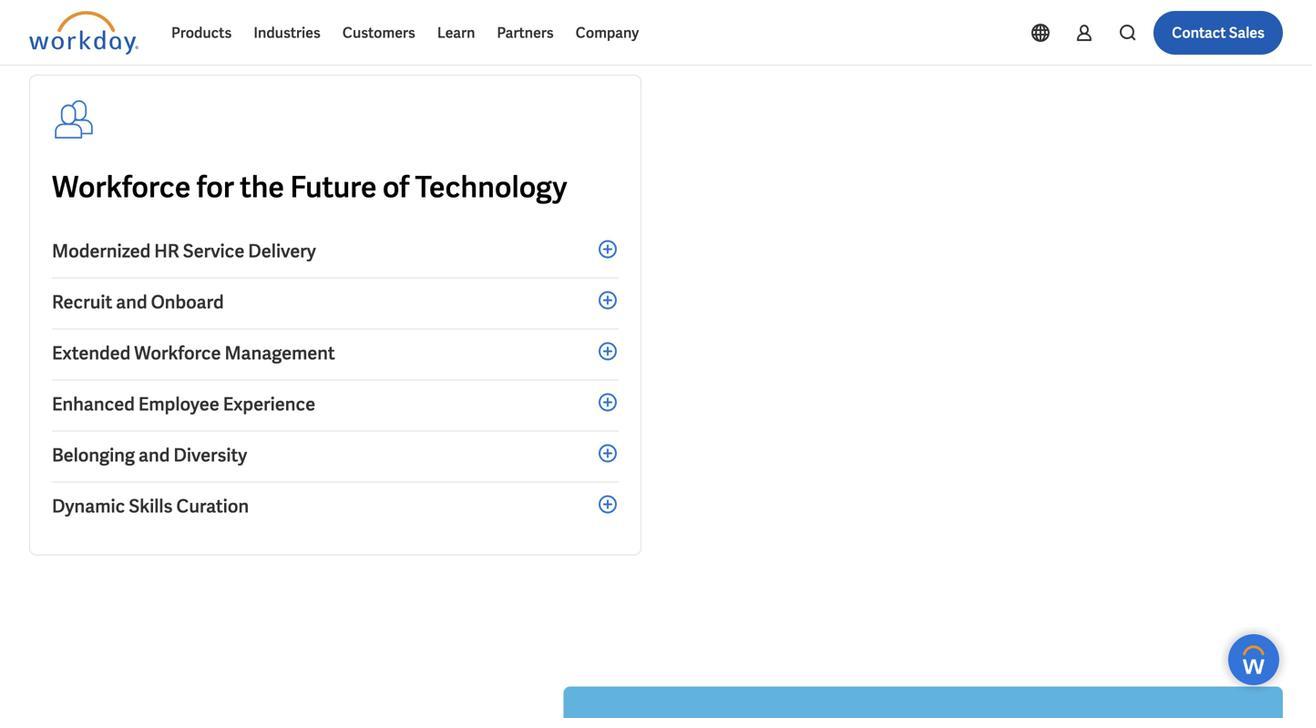 Task type: locate. For each thing, give the bounding box(es) containing it.
customers button
[[332, 11, 426, 55]]

contact sales link
[[1154, 11, 1283, 55]]

skills
[[129, 495, 173, 518]]

and
[[116, 290, 147, 314], [139, 443, 170, 467]]

1 vertical spatial workforce
[[134, 341, 221, 365]]

contact sales
[[1172, 23, 1265, 42]]

idc infobrief for tech image
[[564, 687, 1283, 718]]

hr
[[154, 239, 179, 263]]

industries
[[254, 23, 321, 42]]

learn
[[437, 23, 475, 42]]

enhanced employee experience
[[52, 392, 315, 416]]

workforce inside "button"
[[134, 341, 221, 365]]

workforce up employee
[[134, 341, 221, 365]]

and right the recruit
[[116, 290, 147, 314]]

and up skills
[[139, 443, 170, 467]]

belonging and diversity
[[52, 443, 247, 467]]

workforce
[[52, 168, 191, 206], [134, 341, 221, 365]]

dynamic skills curation button
[[52, 483, 619, 533]]

recruit and onboard button
[[52, 278, 619, 330]]

technology
[[415, 168, 567, 206]]

recruit
[[52, 290, 112, 314]]

workforce up modernized
[[52, 168, 191, 206]]

dynamic
[[52, 495, 125, 518]]

future
[[290, 168, 377, 206]]

extended
[[52, 341, 131, 365]]

learn button
[[426, 11, 486, 55]]

0 vertical spatial and
[[116, 290, 147, 314]]

partners
[[497, 23, 554, 42]]

and for belonging
[[139, 443, 170, 467]]

contact
[[1172, 23, 1227, 42]]

of
[[383, 168, 410, 206]]

1 vertical spatial and
[[139, 443, 170, 467]]

delivery
[[248, 239, 316, 263]]

0 vertical spatial workforce
[[52, 168, 191, 206]]

extended workforce management button
[[52, 330, 619, 381]]

modernized hr service delivery button
[[52, 227, 619, 278]]



Task type: vqa. For each thing, say whether or not it's contained in the screenshot.
the Learn More
no



Task type: describe. For each thing, give the bounding box(es) containing it.
company
[[576, 23, 639, 42]]

onboard
[[151, 290, 224, 314]]

belonging and diversity button
[[52, 432, 619, 483]]

recruit and onboard
[[52, 290, 224, 314]]

sales
[[1229, 23, 1265, 42]]

enhanced employee experience button
[[52, 381, 619, 432]]

modernized hr service delivery
[[52, 239, 316, 263]]

partners button
[[486, 11, 565, 55]]

go to the homepage image
[[29, 11, 139, 55]]

for
[[197, 168, 234, 206]]

enhanced
[[52, 392, 135, 416]]

diversity
[[174, 443, 247, 467]]

company button
[[565, 11, 650, 55]]

and for recruit
[[116, 290, 147, 314]]

products
[[171, 23, 232, 42]]

the
[[240, 168, 284, 206]]

curation
[[176, 495, 249, 518]]

products button
[[160, 11, 243, 55]]

management
[[225, 341, 335, 365]]

industries button
[[243, 11, 332, 55]]

customers
[[343, 23, 416, 42]]

service
[[183, 239, 245, 263]]

modernized
[[52, 239, 151, 263]]

experience
[[223, 392, 315, 416]]

employee
[[138, 392, 219, 416]]

dynamic skills curation
[[52, 495, 249, 518]]

belonging
[[52, 443, 135, 467]]

extended workforce management
[[52, 341, 335, 365]]

workforce for the future of technology
[[52, 168, 567, 206]]



